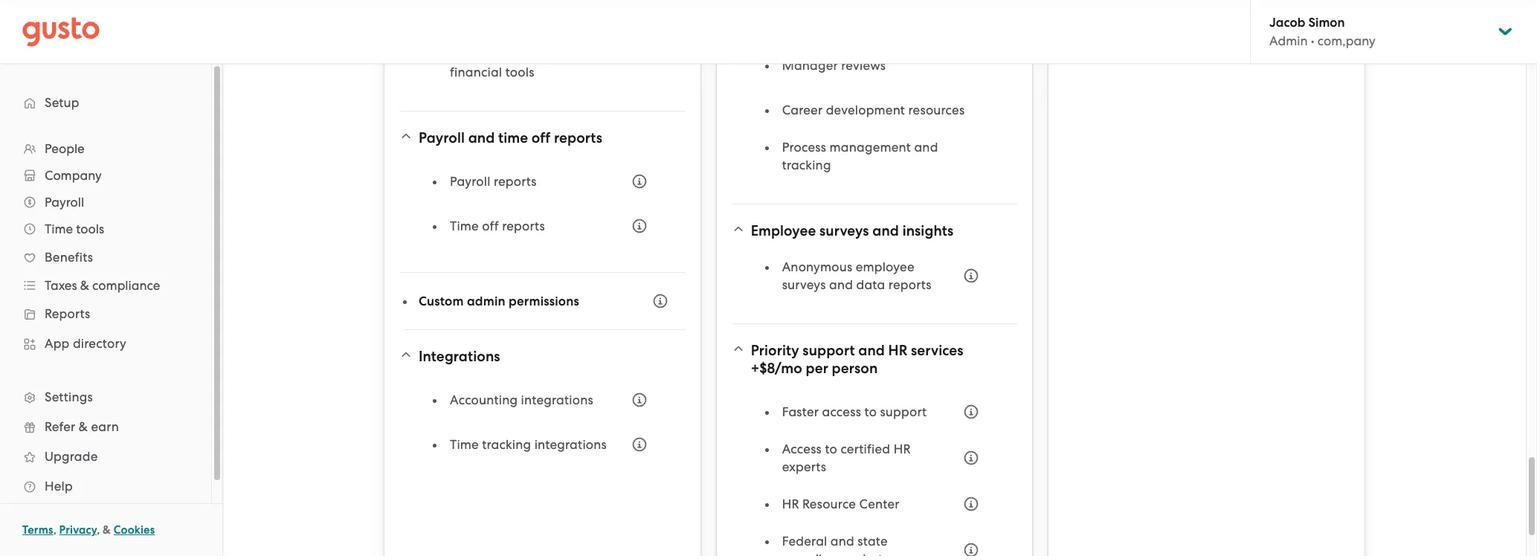 Task type: describe. For each thing, give the bounding box(es) containing it.
state
[[858, 534, 888, 549]]

and inside payroll and time off reports dropdown button
[[468, 129, 495, 146]]

free
[[534, 47, 558, 62]]

time for integrations
[[450, 437, 479, 452]]

1 vertical spatial integrations
[[534, 437, 607, 452]]

earn
[[91, 419, 119, 434]]

home image
[[22, 17, 100, 46]]

custom
[[419, 293, 464, 309]]

permissions
[[509, 293, 579, 309]]

refer
[[45, 419, 75, 434]]

admin
[[1269, 33, 1308, 48]]

benefits link
[[15, 244, 196, 271]]

center
[[859, 497, 899, 512]]

accounting integrations
[[450, 393, 593, 407]]

2 , from the left
[[97, 523, 100, 537]]

anonymous employee surveys and data reports
[[782, 260, 931, 292]]

reports inside dropdown button
[[554, 129, 602, 146]]

and inside the anonymous employee surveys and data reports
[[829, 277, 853, 292]]

settings
[[45, 390, 93, 405]]

list containing payroll reports
[[434, 165, 656, 254]]

employee
[[751, 222, 816, 239]]

settings link
[[15, 384, 196, 410]]

off inside "list"
[[482, 219, 499, 233]]

accounts
[[450, 47, 504, 62]]

2 vertical spatial hr
[[782, 497, 799, 512]]

support inside "list"
[[880, 405, 927, 419]]

company
[[45, 168, 102, 183]]

experts
[[782, 460, 826, 474]]

hr resource center
[[782, 497, 899, 512]]

& for compliance
[[80, 278, 89, 293]]

0 vertical spatial integrations
[[521, 393, 593, 407]]

setup link
[[15, 89, 196, 116]]

& for earn
[[79, 419, 88, 434]]

development
[[826, 103, 905, 117]]

people
[[45, 141, 85, 156]]

payroll reports
[[450, 174, 537, 189]]

accounting
[[450, 393, 518, 407]]

anonymous
[[782, 260, 852, 274]]

admin
[[467, 293, 506, 309]]

taxes & compliance button
[[15, 272, 196, 299]]

faster access to support
[[782, 405, 927, 419]]

upgrade link
[[15, 443, 196, 470]]

help
[[45, 479, 73, 494]]

federal and state compliance alerts
[[782, 534, 889, 556]]

person
[[832, 360, 878, 377]]

support inside priority support and hr services +$8/mo per person
[[803, 342, 855, 359]]

+$8/mo
[[751, 360, 802, 377]]

federal
[[782, 534, 827, 549]]

cookies button
[[114, 521, 155, 539]]

refer & earn
[[45, 419, 119, 434]]

payroll inside gusto navigation element
[[45, 195, 84, 210]]

resources
[[908, 103, 965, 117]]

integrations button
[[399, 339, 685, 375]]

priority
[[751, 342, 799, 359]]

terms , privacy , & cookies
[[22, 523, 155, 537]]

help link
[[15, 473, 196, 500]]

refer & earn link
[[15, 413, 196, 440]]

and inside process management and tracking
[[914, 140, 938, 155]]

time for payroll and time off reports
[[450, 219, 479, 233]]

off inside dropdown button
[[532, 129, 551, 146]]

2 vertical spatial &
[[103, 523, 111, 537]]

priority support and hr services +$8/mo per person
[[751, 342, 963, 377]]

reviews
[[841, 58, 886, 73]]

tracking inside process management and tracking
[[782, 158, 831, 173]]

hr for and
[[888, 342, 907, 359]]

taxes & compliance
[[45, 278, 160, 293]]

access
[[782, 442, 822, 457]]

financial
[[450, 65, 502, 80]]

career development resources
[[782, 103, 965, 117]]

privacy link
[[59, 523, 97, 537]]

and inside federal and state compliance alerts
[[830, 534, 854, 549]]

insights
[[902, 222, 954, 239]]

and inside the gusto wallet cash accounts and free financial tools
[[507, 47, 531, 62]]

employee surveys and insights
[[751, 222, 954, 239]]

terms
[[22, 523, 53, 537]]

to inside access to certified hr experts
[[825, 442, 837, 457]]

compliance inside taxes & compliance dropdown button
[[92, 278, 160, 293]]

manager
[[782, 58, 838, 73]]

tools inside the gusto wallet cash accounts and free financial tools
[[505, 65, 534, 80]]

list containing faster access to support
[[766, 396, 988, 556]]

compliance inside federal and state compliance alerts
[[782, 552, 851, 556]]

upgrade
[[45, 449, 98, 464]]

data
[[856, 277, 885, 292]]



Task type: locate. For each thing, give the bounding box(es) containing it.
employee
[[856, 260, 914, 274]]

hr left services
[[888, 342, 907, 359]]

reports right time
[[554, 129, 602, 146]]

time off reports
[[450, 219, 545, 233]]

payroll down company
[[45, 195, 84, 210]]

0 horizontal spatial support
[[803, 342, 855, 359]]

0 vertical spatial tracking
[[782, 158, 831, 173]]

time tools
[[45, 222, 104, 236]]

0 vertical spatial tools
[[505, 65, 534, 80]]

tools down payroll dropdown button
[[76, 222, 104, 236]]

•
[[1311, 33, 1314, 48]]

hr right certified
[[894, 442, 911, 457]]

and inside the "employee surveys and insights" dropdown button
[[872, 222, 899, 239]]

0 vertical spatial surveys
[[820, 222, 869, 239]]

integrations down integrations dropdown button
[[521, 393, 593, 407]]

com,pany
[[1318, 33, 1375, 48]]

hr for certified
[[894, 442, 911, 457]]

0 vertical spatial compliance
[[92, 278, 160, 293]]

support up certified
[[880, 405, 927, 419]]

gusto
[[450, 29, 486, 44]]

1 horizontal spatial ,
[[97, 523, 100, 537]]

compliance down federal
[[782, 552, 851, 556]]

,
[[53, 523, 56, 537], [97, 523, 100, 537]]

1 vertical spatial off
[[482, 219, 499, 233]]

1 horizontal spatial support
[[880, 405, 927, 419]]

per
[[806, 360, 828, 377]]

off down payroll reports at top left
[[482, 219, 499, 233]]

process management and tracking
[[782, 140, 938, 173]]

, left 'privacy' at the bottom left
[[53, 523, 56, 537]]

directory
[[73, 336, 126, 351]]

and down the wallet
[[507, 47, 531, 62]]

hr
[[888, 342, 907, 359], [894, 442, 911, 457], [782, 497, 799, 512]]

certified
[[841, 442, 890, 457]]

payroll button
[[15, 189, 196, 216]]

app directory
[[45, 336, 126, 351]]

surveys
[[820, 222, 869, 239], [782, 277, 826, 292]]

manager reviews
[[782, 58, 886, 73]]

0 vertical spatial payroll
[[419, 129, 465, 146]]

to right the access
[[825, 442, 837, 457]]

1 vertical spatial &
[[79, 419, 88, 434]]

1 vertical spatial support
[[880, 405, 927, 419]]

0 horizontal spatial compliance
[[92, 278, 160, 293]]

reports down payroll reports at top left
[[502, 219, 545, 233]]

to right access
[[864, 405, 877, 419]]

to
[[864, 405, 877, 419], [825, 442, 837, 457]]

0 horizontal spatial to
[[825, 442, 837, 457]]

hr inside access to certified hr experts
[[894, 442, 911, 457]]

reports down time
[[494, 174, 537, 189]]

&
[[80, 278, 89, 293], [79, 419, 88, 434], [103, 523, 111, 537]]

surveys inside the anonymous employee surveys and data reports
[[782, 277, 826, 292]]

time down accounting
[[450, 437, 479, 452]]

& left cookies button on the bottom of the page
[[103, 523, 111, 537]]

resource
[[802, 497, 856, 512]]

1 vertical spatial compliance
[[782, 552, 851, 556]]

management
[[830, 140, 911, 155]]

reports inside the anonymous employee surveys and data reports
[[888, 277, 931, 292]]

off
[[532, 129, 551, 146], [482, 219, 499, 233]]

time tracking integrations
[[450, 437, 607, 452]]

people button
[[15, 135, 196, 162]]

1 vertical spatial tools
[[76, 222, 104, 236]]

faster
[[782, 405, 819, 419]]

time
[[498, 129, 528, 146]]

and up employee
[[872, 222, 899, 239]]

list containing people
[[0, 135, 211, 501]]

tracking down process
[[782, 158, 831, 173]]

and left data
[[829, 277, 853, 292]]

list
[[766, 0, 988, 186], [0, 135, 211, 501], [434, 165, 656, 254], [434, 384, 656, 473], [766, 396, 988, 556]]

taxes
[[45, 278, 77, 293]]

benefits
[[45, 250, 93, 265]]

1 horizontal spatial off
[[532, 129, 551, 146]]

access to certified hr experts
[[782, 442, 911, 474]]

, left cookies button on the bottom of the page
[[97, 523, 100, 537]]

payroll up payroll reports at top left
[[419, 129, 465, 146]]

0 horizontal spatial off
[[482, 219, 499, 233]]

reports
[[45, 306, 90, 321]]

time
[[450, 219, 479, 233], [45, 222, 73, 236], [450, 437, 479, 452]]

app directory link
[[15, 330, 196, 357]]

terms link
[[22, 523, 53, 537]]

custom admin permissions
[[419, 293, 579, 309]]

cash
[[531, 29, 558, 44]]

company button
[[15, 162, 196, 189]]

and down resources
[[914, 140, 938, 155]]

career
[[782, 103, 823, 117]]

tracking down accounting integrations on the bottom
[[482, 437, 531, 452]]

and left state
[[830, 534, 854, 549]]

time up benefits
[[45, 222, 73, 236]]

payroll up "time off reports"
[[450, 174, 490, 189]]

reports down employee
[[888, 277, 931, 292]]

1 vertical spatial surveys
[[782, 277, 826, 292]]

& right taxes
[[80, 278, 89, 293]]

0 vertical spatial support
[[803, 342, 855, 359]]

0 horizontal spatial tools
[[76, 222, 104, 236]]

0 vertical spatial off
[[532, 129, 551, 146]]

hr left resource
[[782, 497, 799, 512]]

support
[[803, 342, 855, 359], [880, 405, 927, 419]]

tools down free
[[505, 65, 534, 80]]

and up person
[[858, 342, 885, 359]]

1 horizontal spatial tools
[[505, 65, 534, 80]]

setup
[[45, 95, 79, 110]]

and
[[507, 47, 531, 62], [468, 129, 495, 146], [914, 140, 938, 155], [872, 222, 899, 239], [829, 277, 853, 292], [858, 342, 885, 359], [830, 534, 854, 549]]

0 vertical spatial hr
[[888, 342, 907, 359]]

integrations
[[521, 393, 593, 407], [534, 437, 607, 452]]

list containing manager reviews
[[766, 0, 988, 186]]

1 horizontal spatial tracking
[[782, 158, 831, 173]]

payroll for payroll and time off reports
[[419, 129, 465, 146]]

and left time
[[468, 129, 495, 146]]

process
[[782, 140, 826, 155]]

gusto navigation element
[[0, 64, 211, 525]]

wallet
[[489, 29, 527, 44]]

payroll
[[419, 129, 465, 146], [450, 174, 490, 189], [45, 195, 84, 210]]

jacob
[[1269, 15, 1305, 30]]

hr inside priority support and hr services +$8/mo per person
[[888, 342, 907, 359]]

access
[[822, 405, 861, 419]]

simon
[[1308, 15, 1345, 30]]

1 vertical spatial to
[[825, 442, 837, 457]]

0 vertical spatial to
[[864, 405, 877, 419]]

payroll and time off reports button
[[399, 120, 685, 156]]

reports link
[[15, 300, 196, 327]]

surveys up anonymous
[[820, 222, 869, 239]]

& inside dropdown button
[[80, 278, 89, 293]]

off right time
[[532, 129, 551, 146]]

0 horizontal spatial tracking
[[482, 437, 531, 452]]

1 horizontal spatial compliance
[[782, 552, 851, 556]]

compliance down "benefits" link
[[92, 278, 160, 293]]

integrations
[[419, 348, 500, 365]]

1 horizontal spatial to
[[864, 405, 877, 419]]

support up per
[[803, 342, 855, 359]]

gusto wallet cash accounts and free financial tools
[[450, 29, 558, 80]]

services
[[911, 342, 963, 359]]

time down payroll reports at top left
[[450, 219, 479, 233]]

cookies
[[114, 523, 155, 537]]

time inside dropdown button
[[45, 222, 73, 236]]

payroll and time off reports
[[419, 129, 602, 146]]

1 vertical spatial tracking
[[482, 437, 531, 452]]

tools inside time tools dropdown button
[[76, 222, 104, 236]]

jacob simon admin • com,pany
[[1269, 15, 1375, 48]]

and inside priority support and hr services +$8/mo per person
[[858, 342, 885, 359]]

payroll for payroll reports
[[450, 174, 490, 189]]

1 vertical spatial payroll
[[450, 174, 490, 189]]

1 vertical spatial hr
[[894, 442, 911, 457]]

integrations down accounting integrations on the bottom
[[534, 437, 607, 452]]

privacy
[[59, 523, 97, 537]]

& left earn
[[79, 419, 88, 434]]

surveys down anonymous
[[782, 277, 826, 292]]

surveys inside dropdown button
[[820, 222, 869, 239]]

1 , from the left
[[53, 523, 56, 537]]

tools
[[505, 65, 534, 80], [76, 222, 104, 236]]

app
[[45, 336, 70, 351]]

employee surveys and insights button
[[731, 213, 1017, 249]]

0 horizontal spatial ,
[[53, 523, 56, 537]]

time tools button
[[15, 216, 196, 242]]

2 vertical spatial payroll
[[45, 195, 84, 210]]

0 vertical spatial &
[[80, 278, 89, 293]]

list containing accounting integrations
[[434, 384, 656, 473]]



Task type: vqa. For each thing, say whether or not it's contained in the screenshot.
"Compliance" within TAXES & COMPLIANCE dropdown button
yes



